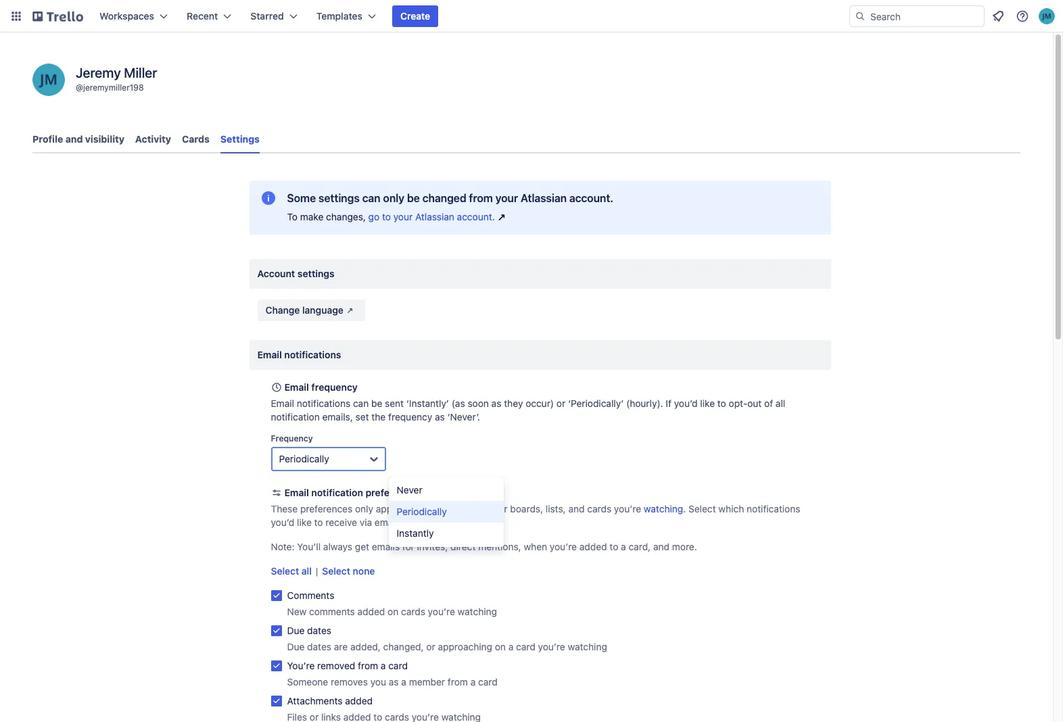 Task type: locate. For each thing, give the bounding box(es) containing it.
settings up changes,
[[319, 192, 360, 204]]

1 horizontal spatial you'd
[[674, 398, 698, 409]]

1 horizontal spatial and
[[568, 503, 585, 515]]

from
[[469, 192, 493, 204], [358, 660, 378, 672], [448, 676, 468, 688]]

card,
[[629, 541, 651, 553]]

0 vertical spatial or
[[557, 398, 566, 409]]

member
[[409, 676, 445, 688]]

1 vertical spatial added
[[357, 606, 385, 617]]

0 horizontal spatial your
[[393, 211, 413, 223]]

for down instantly on the left of page
[[402, 541, 414, 553]]

1 vertical spatial dates
[[307, 641, 331, 653]]

your right changed
[[496, 192, 518, 204]]

select all | select none
[[271, 565, 375, 577]]

periodically down frequency
[[279, 453, 329, 465]]

select right |
[[322, 565, 350, 577]]

1 horizontal spatial atlassian
[[521, 192, 567, 204]]

to left card,
[[610, 541, 618, 553]]

all right of
[[776, 398, 785, 409]]

account.
[[569, 192, 614, 204], [457, 211, 495, 223]]

to left receive
[[314, 517, 323, 528]]

language
[[302, 304, 343, 316]]

1 horizontal spatial from
[[448, 676, 468, 688]]

new comments added on cards you're watching
[[287, 606, 497, 617]]

2 horizontal spatial as
[[491, 398, 501, 409]]

2 vertical spatial card
[[478, 676, 498, 688]]

cards up changed,
[[401, 606, 425, 617]]

to left email
[[402, 503, 411, 515]]

dates down comments
[[307, 625, 331, 636]]

change language
[[265, 304, 343, 316]]

occur)
[[526, 398, 554, 409]]

settings up language
[[298, 268, 335, 279]]

2 horizontal spatial select
[[689, 503, 716, 515]]

be
[[407, 192, 420, 204], [371, 398, 382, 409]]

0 vertical spatial added
[[579, 541, 607, 553]]

can for notifications
[[353, 398, 369, 409]]

0 vertical spatial watching
[[644, 503, 683, 515]]

2 due from the top
[[287, 641, 305, 653]]

if
[[666, 398, 672, 409]]

or inside email notifications can be sent 'instantly' (as soon as they occur) or 'periodically' (hourly). if you'd like to opt-out of all notification emails, set the frequency as 'never'.
[[557, 398, 566, 409]]

new
[[287, 606, 307, 617]]

added left card,
[[579, 541, 607, 553]]

from right changed
[[469, 192, 493, 204]]

0 horizontal spatial for
[[402, 541, 414, 553]]

1 vertical spatial you'd
[[271, 517, 294, 528]]

your
[[496, 192, 518, 204], [393, 211, 413, 223]]

cards link
[[182, 127, 210, 151]]

1 vertical spatial all
[[302, 565, 312, 577]]

0 horizontal spatial you'd
[[271, 517, 294, 528]]

1 horizontal spatial only
[[383, 192, 404, 204]]

only
[[383, 192, 404, 204], [355, 503, 373, 515]]

1 vertical spatial frequency
[[388, 411, 432, 423]]

1 horizontal spatial watching
[[568, 641, 607, 653]]

(as
[[452, 398, 465, 409]]

2 vertical spatial watching
[[568, 641, 607, 653]]

1 vertical spatial settings
[[298, 268, 335, 279]]

email down email notifications
[[284, 381, 309, 393]]

removes
[[331, 676, 368, 688]]

notifications
[[284, 349, 341, 360], [297, 398, 350, 409], [439, 503, 493, 515], [747, 503, 800, 515]]

0 vertical spatial from
[[469, 192, 493, 204]]

or right occur)
[[557, 398, 566, 409]]

1 horizontal spatial as
[[435, 411, 445, 423]]

switch to… image
[[9, 9, 23, 23]]

a up you
[[381, 660, 386, 672]]

0 vertical spatial due
[[287, 625, 305, 636]]

direct
[[450, 541, 476, 553]]

1 horizontal spatial cards
[[587, 503, 612, 515]]

0 vertical spatial and
[[65, 133, 83, 145]]

0 vertical spatial like
[[700, 398, 715, 409]]

1 horizontal spatial your
[[496, 192, 518, 204]]

0 horizontal spatial watching
[[458, 606, 497, 617]]

0 vertical spatial be
[[407, 192, 420, 204]]

some
[[287, 192, 316, 204]]

opt-
[[729, 398, 747, 409]]

0 horizontal spatial frequency
[[311, 381, 358, 393]]

select right '.'
[[689, 503, 716, 515]]

from down added,
[[358, 660, 378, 672]]

can up set
[[353, 398, 369, 409]]

2 vertical spatial and
[[653, 541, 670, 553]]

apply
[[376, 503, 400, 515]]

due dates
[[287, 625, 331, 636]]

all
[[776, 398, 785, 409], [302, 565, 312, 577]]

'never'.
[[447, 411, 480, 423]]

1 vertical spatial like
[[297, 517, 312, 528]]

to inside . select which notifications you'd like to receive via email.
[[314, 517, 323, 528]]

workspaces button
[[91, 5, 176, 27]]

as right you
[[389, 676, 399, 688]]

a left member
[[401, 676, 406, 688]]

you'd right if
[[674, 398, 698, 409]]

notifications right which on the bottom of page
[[747, 503, 800, 515]]

only up via
[[355, 503, 373, 515]]

periodically up instantly on the left of page
[[397, 506, 447, 517]]

email frequency
[[284, 381, 358, 393]]

like inside email notifications can be sent 'instantly' (as soon as they occur) or 'periodically' (hourly). if you'd like to opt-out of all notification emails, set the frequency as 'never'.
[[700, 398, 715, 409]]

0 horizontal spatial and
[[65, 133, 83, 145]]

the
[[372, 411, 386, 423]]

cards
[[587, 503, 612, 515], [401, 606, 425, 617]]

and right "profile" in the left top of the page
[[65, 133, 83, 145]]

1 horizontal spatial select
[[322, 565, 350, 577]]

1 vertical spatial cards
[[401, 606, 425, 617]]

notification up receive
[[311, 487, 363, 498]]

to left opt-
[[717, 398, 726, 409]]

and right card,
[[653, 541, 670, 553]]

to inside go to your atlassian account. link
[[382, 211, 391, 223]]

select
[[689, 503, 716, 515], [271, 565, 299, 577], [322, 565, 350, 577]]

notification
[[271, 411, 320, 423], [311, 487, 363, 498]]

0 horizontal spatial atlassian
[[415, 211, 454, 223]]

due down new
[[287, 625, 305, 636]]

recent
[[187, 10, 218, 22]]

go to your atlassian account.
[[368, 211, 495, 223]]

email up frequency
[[271, 398, 294, 409]]

1 horizontal spatial frequency
[[388, 411, 432, 423]]

'instantly'
[[406, 398, 449, 409]]

0 horizontal spatial be
[[371, 398, 382, 409]]

frequency down the sent
[[388, 411, 432, 423]]

2 horizontal spatial card
[[516, 641, 536, 653]]

1 horizontal spatial or
[[557, 398, 566, 409]]

as left they
[[491, 398, 501, 409]]

notification inside email notifications can be sent 'instantly' (as soon as they occur) or 'periodically' (hourly). if you'd like to opt-out of all notification emails, set the frequency as 'never'.
[[271, 411, 320, 423]]

you're
[[287, 660, 315, 672]]

added up added,
[[357, 606, 385, 617]]

0 horizontal spatial periodically
[[279, 453, 329, 465]]

can for settings
[[362, 192, 381, 204]]

select down the 'note:'
[[271, 565, 299, 577]]

and right lists,
[[568, 503, 585, 515]]

0 vertical spatial settings
[[319, 192, 360, 204]]

0 vertical spatial dates
[[307, 625, 331, 636]]

0 vertical spatial preferences
[[366, 487, 420, 498]]

1 vertical spatial or
[[426, 641, 435, 653]]

0 vertical spatial all
[[776, 398, 785, 409]]

2 horizontal spatial from
[[469, 192, 493, 204]]

0 vertical spatial card
[[516, 641, 536, 653]]

0 vertical spatial periodically
[[279, 453, 329, 465]]

comments
[[287, 590, 334, 601]]

1 horizontal spatial all
[[776, 398, 785, 409]]

1 horizontal spatial be
[[407, 192, 420, 204]]

more.
[[672, 541, 697, 553]]

preferences up apply
[[366, 487, 420, 498]]

1 vertical spatial card
[[388, 660, 408, 672]]

settings
[[319, 192, 360, 204], [298, 268, 335, 279]]

periodically
[[279, 453, 329, 465], [397, 506, 447, 517]]

preferences
[[366, 487, 420, 498], [300, 503, 353, 515]]

dates for due dates are added, changed, or approaching on a card you're watching
[[307, 641, 331, 653]]

0 vertical spatial can
[[362, 192, 381, 204]]

frequency
[[311, 381, 358, 393], [388, 411, 432, 423]]

dates down due dates
[[307, 641, 331, 653]]

notification up frequency
[[271, 411, 320, 423]]

open information menu image
[[1016, 9, 1029, 23]]

email inside email notifications can be sent 'instantly' (as soon as they occur) or 'periodically' (hourly). if you'd like to opt-out of all notification emails, set the frequency as 'never'.
[[271, 398, 294, 409]]

your right go
[[393, 211, 413, 223]]

0 vertical spatial frequency
[[311, 381, 358, 393]]

due up you're
[[287, 641, 305, 653]]

you're removed from a card
[[287, 660, 408, 672]]

changed,
[[383, 641, 424, 653]]

to right go
[[382, 211, 391, 223]]

1 dates from the top
[[307, 625, 331, 636]]

0 vertical spatial notification
[[271, 411, 320, 423]]

visibility
[[85, 133, 124, 145]]

activity
[[135, 133, 171, 145]]

1 due from the top
[[287, 625, 305, 636]]

1 vertical spatial and
[[568, 503, 585, 515]]

all left |
[[302, 565, 312, 577]]

0 vertical spatial on
[[388, 606, 399, 617]]

emails
[[372, 541, 400, 553]]

miller
[[124, 65, 157, 80]]

frequency up the emails, at the left
[[311, 381, 358, 393]]

1 vertical spatial can
[[353, 398, 369, 409]]

2 dates from the top
[[307, 641, 331, 653]]

added
[[579, 541, 607, 553], [357, 606, 385, 617], [345, 695, 373, 707]]

on up changed,
[[388, 606, 399, 617]]

0 horizontal spatial like
[[297, 517, 312, 528]]

1 vertical spatial notification
[[311, 487, 363, 498]]

someone removes you as a member from a card
[[287, 676, 498, 688]]

1 vertical spatial as
[[435, 411, 445, 423]]

0 vertical spatial as
[[491, 398, 501, 409]]

as down 'instantly'
[[435, 411, 445, 423]]

card down approaching at left bottom
[[478, 676, 498, 688]]

to
[[382, 211, 391, 223], [717, 398, 726, 409], [402, 503, 411, 515], [314, 517, 323, 528], [610, 541, 618, 553]]

email up these
[[284, 487, 309, 498]]

1 horizontal spatial account.
[[569, 192, 614, 204]]

you'd down these
[[271, 517, 294, 528]]

1 vertical spatial due
[[287, 641, 305, 653]]

|
[[316, 565, 318, 577]]

can inside email notifications can be sent 'instantly' (as soon as they occur) or 'periodically' (hourly). if you'd like to opt-out of all notification emails, set the frequency as 'never'.
[[353, 398, 369, 409]]

1 horizontal spatial preferences
[[366, 487, 420, 498]]

for left boards,
[[495, 503, 508, 515]]

notifications up the email frequency
[[284, 349, 341, 360]]

like left opt-
[[700, 398, 715, 409]]

changes,
[[326, 211, 366, 223]]

workspaces
[[99, 10, 154, 22]]

or right changed,
[[426, 641, 435, 653]]

1 vertical spatial atlassian
[[415, 211, 454, 223]]

0 vertical spatial you'd
[[674, 398, 698, 409]]

be up 'go to your atlassian account.'
[[407, 192, 420, 204]]

1 vertical spatial account.
[[457, 211, 495, 223]]

starred button
[[242, 5, 305, 27]]

preferences up receive
[[300, 503, 353, 515]]

jeremy miller @ jeremymiller198
[[76, 65, 157, 93]]

2 vertical spatial as
[[389, 676, 399, 688]]

notifications inside email notifications can be sent 'instantly' (as soon as they occur) or 'periodically' (hourly). if you'd like to opt-out of all notification emails, set the frequency as 'never'.
[[297, 398, 350, 409]]

for
[[495, 503, 508, 515], [402, 541, 414, 553]]

or
[[557, 398, 566, 409], [426, 641, 435, 653]]

email
[[257, 349, 282, 360], [284, 381, 309, 393], [271, 398, 294, 409], [284, 487, 309, 498]]

email down "change" at left top
[[257, 349, 282, 360]]

a left card,
[[621, 541, 626, 553]]

like
[[700, 398, 715, 409], [297, 517, 312, 528]]

watching link
[[644, 503, 683, 515]]

these preferences only apply to email notifications for boards, lists, and cards you're watching
[[271, 503, 683, 515]]

0 vertical spatial for
[[495, 503, 508, 515]]

card right approaching at left bottom
[[516, 641, 536, 653]]

added down removes
[[345, 695, 373, 707]]

frequency inside email notifications can be sent 'instantly' (as soon as they occur) or 'periodically' (hourly). if you'd like to opt-out of all notification emails, set the frequency as 'never'.
[[388, 411, 432, 423]]

are
[[334, 641, 348, 653]]

on right approaching at left bottom
[[495, 641, 506, 653]]

be up the
[[371, 398, 382, 409]]

cards right lists,
[[587, 503, 612, 515]]

1 vertical spatial on
[[495, 641, 506, 653]]

account
[[257, 268, 295, 279]]

like down these
[[297, 517, 312, 528]]

0 vertical spatial cards
[[587, 503, 612, 515]]

'periodically'
[[568, 398, 624, 409]]

invites,
[[417, 541, 448, 553]]

0 horizontal spatial account.
[[457, 211, 495, 223]]

notifications down the email frequency
[[297, 398, 350, 409]]

can up go
[[362, 192, 381, 204]]

0 horizontal spatial preferences
[[300, 503, 353, 515]]

1 vertical spatial only
[[355, 503, 373, 515]]

boards,
[[510, 503, 543, 515]]

go to your atlassian account. link
[[368, 210, 508, 224]]

0 horizontal spatial or
[[426, 641, 435, 653]]

only up 'go to your atlassian account.'
[[383, 192, 404, 204]]

2 horizontal spatial and
[[653, 541, 670, 553]]

card up someone removes you as a member from a card
[[388, 660, 408, 672]]

0 horizontal spatial from
[[358, 660, 378, 672]]

select inside . select which notifications you'd like to receive via email.
[[689, 503, 716, 515]]

from right member
[[448, 676, 468, 688]]

as
[[491, 398, 501, 409], [435, 411, 445, 423], [389, 676, 399, 688]]

0 vertical spatial your
[[496, 192, 518, 204]]

0 horizontal spatial on
[[388, 606, 399, 617]]

note:
[[271, 541, 295, 553]]



Task type: vqa. For each thing, say whether or not it's contained in the screenshot.
the right cards
yes



Task type: describe. For each thing, give the bounding box(es) containing it.
instantly
[[397, 528, 434, 539]]

0 vertical spatial account.
[[569, 192, 614, 204]]

back to home image
[[32, 5, 83, 27]]

email.
[[375, 517, 400, 528]]

changed
[[422, 192, 466, 204]]

email
[[414, 503, 437, 515]]

0 vertical spatial atlassian
[[521, 192, 567, 204]]

these
[[271, 503, 298, 515]]

to make changes,
[[287, 211, 368, 223]]

activity link
[[135, 127, 171, 151]]

1 vertical spatial your
[[393, 211, 413, 223]]

settings for account
[[298, 268, 335, 279]]

1 horizontal spatial periodically
[[397, 506, 447, 517]]

email for email notification preferences
[[284, 487, 309, 498]]

1 horizontal spatial on
[[495, 641, 506, 653]]

mentions,
[[478, 541, 521, 553]]

Search field
[[866, 6, 984, 26]]

recent button
[[179, 5, 240, 27]]

someone
[[287, 676, 328, 688]]

jeremy miller (jeremymiller198) image
[[1039, 8, 1055, 24]]

you
[[370, 676, 386, 688]]

email notifications can be sent 'instantly' (as soon as they occur) or 'periodically' (hourly). if you'd like to opt-out of all notification emails, set the frequency as 'never'.
[[271, 398, 785, 423]]

search image
[[855, 11, 866, 22]]

due for due dates are added, changed, or approaching on a card you're watching
[[287, 641, 305, 653]]

never
[[397, 484, 422, 496]]

.
[[683, 503, 686, 515]]

attachments added
[[287, 695, 373, 707]]

email for email frequency
[[284, 381, 309, 393]]

a down approaching at left bottom
[[471, 676, 476, 688]]

0 vertical spatial only
[[383, 192, 404, 204]]

atlassian inside go to your atlassian account. link
[[415, 211, 454, 223]]

0 horizontal spatial as
[[389, 676, 399, 688]]

change language link
[[257, 300, 365, 321]]

jeremy miller (jeremymiller198) image
[[32, 64, 65, 96]]

set
[[356, 411, 369, 423]]

get
[[355, 541, 369, 553]]

1 horizontal spatial for
[[495, 503, 508, 515]]

email for email notifications can be sent 'instantly' (as soon as they occur) or 'periodically' (hourly). if you'd like to opt-out of all notification emails, set the frequency as 'never'.
[[271, 398, 294, 409]]

1 vertical spatial preferences
[[300, 503, 353, 515]]

of
[[764, 398, 773, 409]]

from for member
[[448, 676, 468, 688]]

select all button
[[271, 565, 312, 578]]

settings for some
[[319, 192, 360, 204]]

2 horizontal spatial watching
[[644, 503, 683, 515]]

to inside email notifications can be sent 'instantly' (as soon as they occur) or 'periodically' (hourly). if you'd like to opt-out of all notification emails, set the frequency as 'never'.
[[717, 398, 726, 409]]

profile
[[32, 133, 63, 145]]

none
[[353, 565, 375, 577]]

email notifications
[[257, 349, 341, 360]]

change
[[265, 304, 300, 316]]

profile and visibility link
[[32, 127, 124, 151]]

create
[[400, 10, 430, 22]]

jeremy
[[76, 65, 121, 80]]

approaching
[[438, 641, 492, 653]]

account settings
[[257, 268, 335, 279]]

0 horizontal spatial all
[[302, 565, 312, 577]]

comments
[[309, 606, 355, 617]]

0 horizontal spatial cards
[[401, 606, 425, 617]]

notifications inside . select which notifications you'd like to receive via email.
[[747, 503, 800, 515]]

to
[[287, 211, 298, 223]]

primary element
[[0, 0, 1063, 32]]

lists,
[[546, 503, 566, 515]]

removed
[[317, 660, 355, 672]]

cards
[[182, 133, 210, 145]]

via
[[360, 517, 372, 528]]

create button
[[392, 5, 438, 27]]

templates button
[[308, 5, 384, 27]]

settings
[[220, 133, 260, 145]]

profile and visibility
[[32, 133, 124, 145]]

notifications up 'direct'
[[439, 503, 493, 515]]

a right approaching at left bottom
[[508, 641, 514, 653]]

0 horizontal spatial only
[[355, 503, 373, 515]]

1 vertical spatial from
[[358, 660, 378, 672]]

you'll
[[297, 541, 321, 553]]

added,
[[350, 641, 381, 653]]

from for changed
[[469, 192, 493, 204]]

when
[[524, 541, 547, 553]]

jeremymiller198
[[83, 83, 144, 93]]

0 horizontal spatial select
[[271, 565, 299, 577]]

1 vertical spatial watching
[[458, 606, 497, 617]]

templates
[[316, 10, 363, 22]]

settings link
[[220, 127, 260, 154]]

email notification preferences
[[284, 487, 420, 498]]

due for due dates
[[287, 625, 305, 636]]

sent
[[385, 398, 404, 409]]

go
[[368, 211, 380, 223]]

be inside email notifications can be sent 'instantly' (as soon as they occur) or 'periodically' (hourly). if you'd like to opt-out of all notification emails, set the frequency as 'never'.
[[371, 398, 382, 409]]

emails,
[[322, 411, 353, 423]]

always
[[323, 541, 352, 553]]

2 vertical spatial added
[[345, 695, 373, 707]]

attachments
[[287, 695, 343, 707]]

. select which notifications you'd like to receive via email.
[[271, 503, 800, 528]]

receive
[[326, 517, 357, 528]]

all inside email notifications can be sent 'instantly' (as soon as they occur) or 'periodically' (hourly). if you'd like to opt-out of all notification emails, set the frequency as 'never'.
[[776, 398, 785, 409]]

you'd inside email notifications can be sent 'instantly' (as soon as they occur) or 'periodically' (hourly). if you'd like to opt-out of all notification emails, set the frequency as 'never'.
[[674, 398, 698, 409]]

soon
[[468, 398, 489, 409]]

like inside . select which notifications you'd like to receive via email.
[[297, 517, 312, 528]]

note: you'll always get emails for invites, direct mentions, when you're added to a card, and more.
[[271, 541, 697, 553]]

dates for due dates
[[307, 625, 331, 636]]

which
[[719, 503, 744, 515]]

email for email notifications
[[257, 349, 282, 360]]

1 vertical spatial for
[[402, 541, 414, 553]]

1 horizontal spatial card
[[478, 676, 498, 688]]

@
[[76, 83, 83, 93]]

(hourly).
[[626, 398, 663, 409]]

starred
[[250, 10, 284, 22]]

you'd inside . select which notifications you'd like to receive via email.
[[271, 517, 294, 528]]

0 notifications image
[[990, 8, 1006, 24]]

some settings can only be changed from your atlassian account.
[[287, 192, 614, 204]]

make
[[300, 211, 324, 223]]

frequency
[[271, 434, 313, 444]]

sm image
[[343, 304, 357, 317]]



